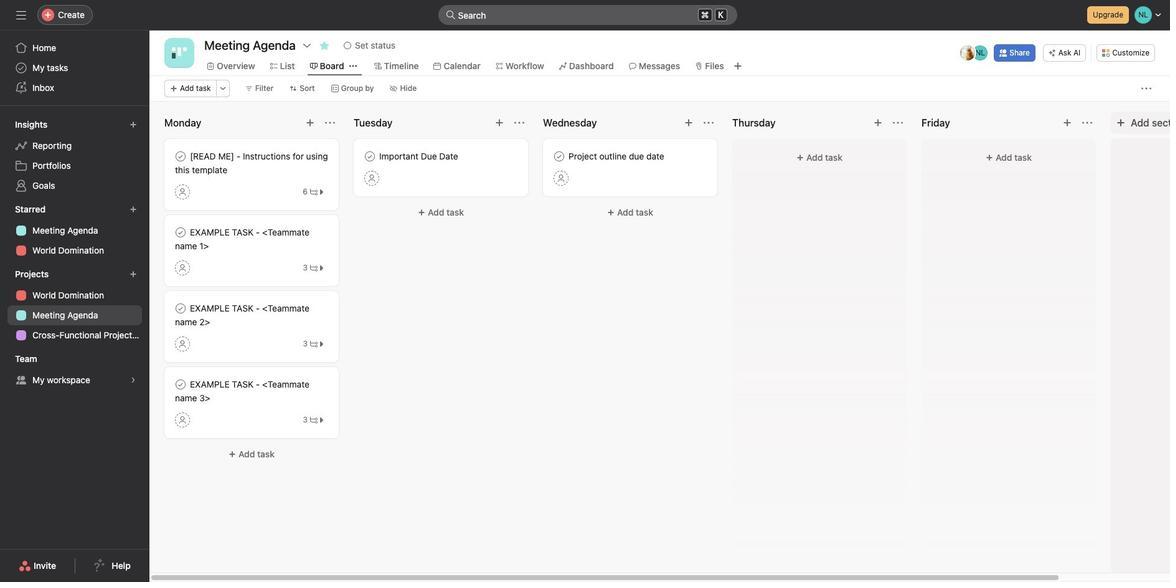 Task type: vqa. For each thing, say whether or not it's contained in the screenshot.
Add Billing Info Button
no



Task type: describe. For each thing, give the bounding box(es) containing it.
1 vertical spatial mark complete image
[[173, 301, 188, 316]]

new insights image
[[130, 121, 137, 128]]

add task image for third more section actions icon
[[1063, 118, 1073, 128]]

show options image
[[302, 41, 312, 50]]

projects element
[[0, 263, 150, 348]]

mark complete checkbox for second more section actions icon from the right add task icon
[[363, 149, 378, 164]]

hide sidebar image
[[16, 10, 26, 20]]

2 more section actions image from the left
[[515, 118, 525, 128]]

more actions image
[[219, 85, 227, 92]]

teams element
[[0, 348, 150, 393]]

2 add task image from the left
[[684, 118, 694, 128]]

more section actions image for 2nd add task image from the left
[[894, 118, 904, 128]]

add task image for second more section actions icon from the right
[[495, 118, 505, 128]]



Task type: locate. For each thing, give the bounding box(es) containing it.
1 horizontal spatial add task image
[[684, 118, 694, 128]]

insights element
[[0, 113, 150, 198]]

1 horizontal spatial add task image
[[874, 118, 884, 128]]

2 horizontal spatial more section actions image
[[1083, 118, 1093, 128]]

remove from starred image
[[320, 41, 330, 50]]

tab actions image
[[349, 62, 357, 70]]

1 add task image from the left
[[495, 118, 505, 128]]

new project or portfolio image
[[130, 270, 137, 278]]

prominent image
[[446, 10, 456, 20]]

0 horizontal spatial add task image
[[305, 118, 315, 128]]

global element
[[0, 31, 150, 105]]

Search tasks, projects, and more text field
[[438, 5, 738, 25]]

mark complete image
[[173, 149, 188, 164], [552, 149, 567, 164], [173, 225, 188, 240], [173, 377, 188, 392]]

board image
[[172, 45, 187, 60]]

see details, my workspace image
[[130, 376, 137, 384]]

None field
[[438, 5, 738, 25]]

more section actions image
[[325, 118, 335, 128], [515, 118, 525, 128], [1083, 118, 1093, 128]]

Mark complete checkbox
[[552, 149, 567, 164], [173, 225, 188, 240], [173, 301, 188, 316], [173, 377, 188, 392]]

1 horizontal spatial more section actions image
[[894, 118, 904, 128]]

Mark complete checkbox
[[173, 149, 188, 164], [363, 149, 378, 164]]

0 horizontal spatial add task image
[[495, 118, 505, 128]]

1 add task image from the left
[[305, 118, 315, 128]]

add items to starred image
[[130, 206, 137, 213]]

0 horizontal spatial more section actions image
[[704, 118, 714, 128]]

add task image
[[305, 118, 315, 128], [874, 118, 884, 128]]

2 add task image from the left
[[874, 118, 884, 128]]

2 horizontal spatial add task image
[[1063, 118, 1073, 128]]

more section actions image for second add task icon from the left
[[704, 118, 714, 128]]

1 horizontal spatial mark complete checkbox
[[363, 149, 378, 164]]

0 horizontal spatial mark complete image
[[173, 301, 188, 316]]

3 add task image from the left
[[1063, 118, 1073, 128]]

more actions image
[[1142, 84, 1152, 93]]

0 horizontal spatial more section actions image
[[325, 118, 335, 128]]

add tab image
[[733, 61, 743, 71]]

1 horizontal spatial more section actions image
[[515, 118, 525, 128]]

0 horizontal spatial mark complete checkbox
[[173, 149, 188, 164]]

2 more section actions image from the left
[[894, 118, 904, 128]]

1 more section actions image from the left
[[325, 118, 335, 128]]

mark complete image
[[363, 149, 378, 164], [173, 301, 188, 316]]

starred element
[[0, 198, 150, 263]]

mark complete checkbox for 1st add task image from left
[[173, 149, 188, 164]]

1 more section actions image from the left
[[704, 118, 714, 128]]

1 horizontal spatial mark complete image
[[363, 149, 378, 164]]

1 mark complete checkbox from the left
[[173, 149, 188, 164]]

0 vertical spatial mark complete image
[[363, 149, 378, 164]]

3 more section actions image from the left
[[1083, 118, 1093, 128]]

more section actions image
[[704, 118, 714, 128], [894, 118, 904, 128]]

2 mark complete checkbox from the left
[[363, 149, 378, 164]]

add task image
[[495, 118, 505, 128], [684, 118, 694, 128], [1063, 118, 1073, 128]]



